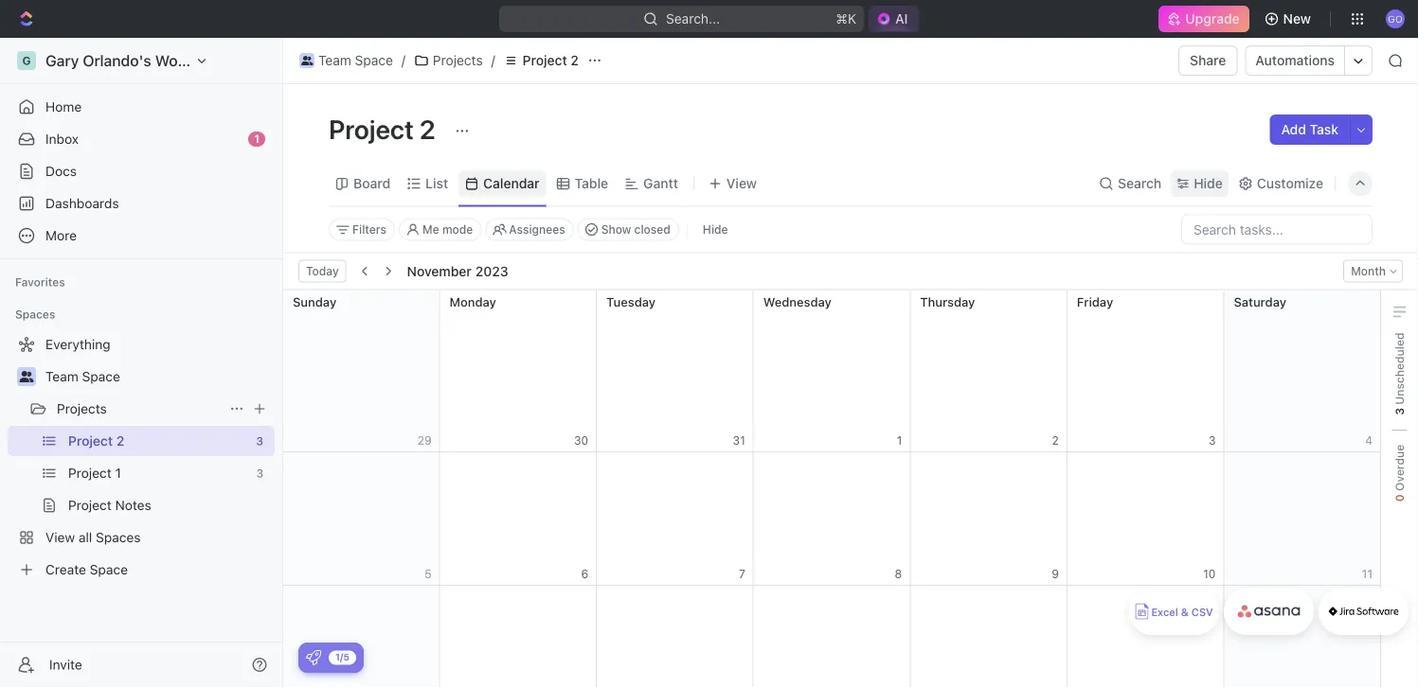 Task type: describe. For each thing, give the bounding box(es) containing it.
user group image inside team space link
[[301, 56, 313, 65]]

thursday
[[920, 294, 975, 308]]

4
[[1366, 434, 1373, 447]]

0 vertical spatial space
[[355, 53, 393, 68]]

create space
[[45, 562, 128, 578]]

invite
[[49, 658, 82, 673]]

create space link
[[8, 555, 271, 586]]

table
[[575, 176, 608, 191]]

user group image inside sidebar navigation
[[19, 371, 34, 383]]

31
[[733, 434, 745, 447]]

automations button
[[1246, 46, 1345, 75]]

closed
[[634, 223, 671, 236]]

csv
[[1192, 607, 1213, 619]]

0
[[1393, 495, 1407, 502]]

show closed button
[[578, 218, 679, 241]]

hide inside dropdown button
[[1194, 176, 1223, 191]]

create
[[45, 562, 86, 578]]

november
[[407, 263, 472, 279]]

search button
[[1093, 171, 1168, 197]]

home link
[[8, 92, 275, 122]]

new button
[[1257, 4, 1323, 34]]

month
[[1351, 265, 1386, 278]]

projects inside sidebar navigation
[[57, 401, 107, 417]]

project for 'project 1' link at bottom
[[68, 466, 112, 481]]

docs link
[[8, 156, 275, 187]]

upgrade
[[1186, 11, 1240, 27]]

excel & csv link
[[1129, 588, 1219, 636]]

1 vertical spatial space
[[82, 369, 120, 385]]

search...
[[666, 11, 720, 27]]

month button
[[1344, 260, 1403, 283]]

project 1
[[68, 466, 121, 481]]

task
[[1310, 122, 1339, 137]]

today button
[[298, 260, 346, 283]]

2 inside tree
[[116, 433, 124, 449]]

add
[[1281, 122, 1307, 137]]

filters button
[[329, 218, 395, 241]]

unscheduled
[[1393, 333, 1407, 408]]

everything
[[45, 337, 111, 352]]

friday
[[1077, 294, 1113, 308]]

team space inside sidebar navigation
[[45, 369, 120, 385]]

0 vertical spatial project 2 link
[[499, 49, 584, 72]]

home
[[45, 99, 82, 115]]

0 vertical spatial team space link
[[295, 49, 398, 72]]

project 2 link inside sidebar navigation
[[68, 426, 249, 457]]

onboarding checklist button image
[[306, 651, 321, 666]]

1 horizontal spatial team space
[[318, 53, 393, 68]]

inbox
[[45, 131, 79, 147]]

list link
[[422, 171, 448, 197]]

hide inside button
[[703, 223, 728, 236]]

search
[[1118, 176, 1162, 191]]

ai button
[[869, 6, 919, 32]]

ai
[[895, 11, 908, 27]]

upgrade link
[[1159, 6, 1249, 32]]

5
[[425, 568, 432, 581]]

gantt
[[644, 176, 678, 191]]

favorites button
[[8, 271, 73, 294]]

dashboards
[[45, 196, 119, 211]]

board link
[[350, 171, 391, 197]]

9
[[1052, 568, 1059, 581]]

1 vertical spatial spaces
[[96, 530, 141, 546]]

⌘k
[[836, 11, 856, 27]]

show closed
[[601, 223, 671, 236]]

0 vertical spatial 1
[[254, 132, 260, 145]]

3 inside row
[[1209, 434, 1216, 447]]

0 vertical spatial projects
[[433, 53, 483, 68]]

show
[[601, 223, 631, 236]]

assignees button
[[485, 218, 574, 241]]

saturday
[[1234, 294, 1287, 308]]

november 2023
[[407, 263, 508, 279]]

7
[[739, 568, 745, 581]]

view all spaces
[[45, 530, 141, 546]]

grid containing sunday
[[282, 290, 1381, 688]]

list
[[426, 176, 448, 191]]

everything link
[[8, 330, 271, 360]]

view all spaces link
[[8, 523, 271, 553]]

new
[[1284, 11, 1311, 27]]

project 1 link
[[68, 459, 249, 489]]

space inside "link"
[[90, 562, 128, 578]]

sunday
[[293, 294, 337, 308]]

gary
[[45, 52, 79, 70]]

view for view
[[727, 176, 757, 191]]

2023
[[475, 263, 508, 279]]

&
[[1181, 607, 1189, 619]]

automations
[[1256, 53, 1335, 68]]

2 inside row
[[1052, 434, 1059, 447]]

project notes
[[68, 498, 151, 514]]

hide button
[[1171, 171, 1229, 197]]

all
[[79, 530, 92, 546]]

add task button
[[1270, 115, 1350, 145]]

assignees
[[509, 223, 565, 236]]

me
[[423, 223, 439, 236]]

project for project notes link
[[68, 498, 112, 514]]

me mode button
[[399, 218, 482, 241]]



Task type: vqa. For each thing, say whether or not it's contained in the screenshot.
New button
yes



Task type: locate. For each thing, give the bounding box(es) containing it.
0 horizontal spatial projects link
[[57, 394, 222, 424]]

6
[[581, 568, 589, 581]]

10
[[1204, 568, 1216, 581]]

projects link
[[409, 49, 488, 72], [57, 394, 222, 424]]

spaces
[[15, 308, 55, 321], [96, 530, 141, 546]]

view inside button
[[727, 176, 757, 191]]

0 horizontal spatial view
[[45, 530, 75, 546]]

tree
[[8, 330, 275, 586]]

1 vertical spatial hide
[[703, 223, 728, 236]]

view button
[[702, 162, 764, 206]]

1 horizontal spatial team
[[318, 53, 351, 68]]

go button
[[1381, 4, 1411, 34]]

add task
[[1281, 122, 1339, 137]]

g
[[22, 54, 31, 67]]

0 vertical spatial view
[[727, 176, 757, 191]]

gantt link
[[640, 171, 678, 197]]

row containing 5
[[283, 452, 1381, 586]]

1 horizontal spatial view
[[727, 176, 757, 191]]

grid
[[282, 290, 1381, 688]]

table link
[[571, 171, 608, 197]]

2 vertical spatial 1
[[115, 466, 121, 481]]

1 horizontal spatial 1
[[254, 132, 260, 145]]

favorites
[[15, 276, 65, 289]]

0 vertical spatial spaces
[[15, 308, 55, 321]]

30
[[574, 434, 589, 447]]

view button
[[702, 171, 764, 197]]

monday
[[450, 294, 496, 308]]

0 horizontal spatial project 2 link
[[68, 426, 249, 457]]

2 vertical spatial space
[[90, 562, 128, 578]]

1 vertical spatial projects
[[57, 401, 107, 417]]

share
[[1190, 53, 1226, 68]]

2 vertical spatial project 2
[[68, 433, 124, 449]]

0 horizontal spatial user group image
[[19, 371, 34, 383]]

notes
[[115, 498, 151, 514]]

row
[[283, 290, 1381, 452], [283, 452, 1381, 586], [283, 586, 1381, 688]]

0 vertical spatial team
[[318, 53, 351, 68]]

1 horizontal spatial user group image
[[301, 56, 313, 65]]

share button
[[1179, 45, 1238, 76]]

0 vertical spatial projects link
[[409, 49, 488, 72]]

hide
[[1194, 176, 1223, 191], [703, 223, 728, 236]]

tree containing everything
[[8, 330, 275, 586]]

more
[[45, 228, 77, 244]]

3
[[1393, 408, 1407, 416], [1209, 434, 1216, 447], [256, 435, 263, 448], [256, 467, 263, 480]]

team space
[[318, 53, 393, 68], [45, 369, 120, 385]]

project notes link
[[68, 491, 271, 521]]

1 vertical spatial 1
[[897, 434, 902, 447]]

11
[[1362, 568, 1373, 581]]

1 horizontal spatial team space link
[[295, 49, 398, 72]]

projects
[[433, 53, 483, 68], [57, 401, 107, 417]]

sidebar navigation
[[0, 38, 287, 688]]

view inside sidebar navigation
[[45, 530, 75, 546]]

customize button
[[1233, 171, 1329, 197]]

docs
[[45, 163, 77, 179]]

2 / from the left
[[491, 53, 495, 68]]

0 vertical spatial project 2
[[523, 53, 579, 68]]

orlando's
[[83, 52, 151, 70]]

1 vertical spatial projects link
[[57, 394, 222, 424]]

0 horizontal spatial team
[[45, 369, 78, 385]]

project
[[523, 53, 567, 68], [329, 113, 414, 144], [68, 433, 113, 449], [68, 466, 112, 481], [68, 498, 112, 514]]

1 horizontal spatial spaces
[[96, 530, 141, 546]]

0 horizontal spatial team space
[[45, 369, 120, 385]]

Search tasks... text field
[[1182, 216, 1372, 244]]

workspace
[[155, 52, 234, 70]]

0 vertical spatial user group image
[[301, 56, 313, 65]]

user group image
[[301, 56, 313, 65], [19, 371, 34, 383]]

today
[[306, 265, 339, 278]]

team space link
[[295, 49, 398, 72], [45, 362, 271, 392]]

customize
[[1257, 176, 1324, 191]]

1 horizontal spatial hide
[[1194, 176, 1223, 191]]

1 horizontal spatial projects link
[[409, 49, 488, 72]]

29
[[418, 434, 432, 447]]

0 horizontal spatial /
[[402, 53, 405, 68]]

1 vertical spatial view
[[45, 530, 75, 546]]

0 horizontal spatial team space link
[[45, 362, 271, 392]]

0 vertical spatial hide
[[1194, 176, 1223, 191]]

1 row from the top
[[283, 290, 1381, 452]]

0 horizontal spatial projects
[[57, 401, 107, 417]]

hide down view button
[[703, 223, 728, 236]]

3 row from the top
[[283, 586, 1381, 688]]

view up hide button
[[727, 176, 757, 191]]

project for project 2 'link' inside the sidebar navigation
[[68, 433, 113, 449]]

8
[[895, 568, 902, 581]]

spaces down favorites
[[15, 308, 55, 321]]

1
[[254, 132, 260, 145], [897, 434, 902, 447], [115, 466, 121, 481]]

2 horizontal spatial 1
[[897, 434, 902, 447]]

0 horizontal spatial spaces
[[15, 308, 55, 321]]

filters
[[352, 223, 387, 236]]

project 2 inside sidebar navigation
[[68, 433, 124, 449]]

mode
[[442, 223, 473, 236]]

excel & csv
[[1152, 607, 1213, 619]]

me mode
[[423, 223, 473, 236]]

1/5
[[335, 652, 350, 663]]

calendar link
[[480, 171, 540, 197]]

project 2
[[523, 53, 579, 68], [329, 113, 441, 144], [68, 433, 124, 449]]

team inside tree
[[45, 369, 78, 385]]

1 vertical spatial team
[[45, 369, 78, 385]]

hide right the search
[[1194, 176, 1223, 191]]

overdue
[[1393, 445, 1407, 495]]

calendar
[[483, 176, 540, 191]]

1 vertical spatial project 2 link
[[68, 426, 249, 457]]

0 horizontal spatial hide
[[703, 223, 728, 236]]

row containing 29
[[283, 290, 1381, 452]]

gary orlando's workspace
[[45, 52, 234, 70]]

0 horizontal spatial 1
[[115, 466, 121, 481]]

1 vertical spatial team space
[[45, 369, 120, 385]]

hide button
[[695, 218, 736, 241]]

1 vertical spatial project 2
[[329, 113, 441, 144]]

1 horizontal spatial /
[[491, 53, 495, 68]]

view left all at the left bottom of page
[[45, 530, 75, 546]]

1 / from the left
[[402, 53, 405, 68]]

tuesday
[[607, 294, 656, 308]]

tree inside sidebar navigation
[[8, 330, 275, 586]]

onboarding checklist button element
[[306, 651, 321, 666]]

0 vertical spatial team space
[[318, 53, 393, 68]]

0 horizontal spatial project 2
[[68, 433, 124, 449]]

space
[[355, 53, 393, 68], [82, 369, 120, 385], [90, 562, 128, 578]]

1 vertical spatial user group image
[[19, 371, 34, 383]]

2 row from the top
[[283, 452, 1381, 586]]

1 inside row
[[897, 434, 902, 447]]

1 horizontal spatial project 2 link
[[499, 49, 584, 72]]

more button
[[8, 221, 275, 251]]

wednesday
[[763, 294, 832, 308]]

spaces right all at the left bottom of page
[[96, 530, 141, 546]]

team
[[318, 53, 351, 68], [45, 369, 78, 385]]

gary orlando's workspace, , element
[[17, 51, 36, 70]]

2 horizontal spatial project 2
[[523, 53, 579, 68]]

dashboards link
[[8, 189, 275, 219]]

excel
[[1152, 607, 1178, 619]]

1 horizontal spatial projects
[[433, 53, 483, 68]]

1 horizontal spatial project 2
[[329, 113, 441, 144]]

view for view all spaces
[[45, 530, 75, 546]]

1 vertical spatial team space link
[[45, 362, 271, 392]]



